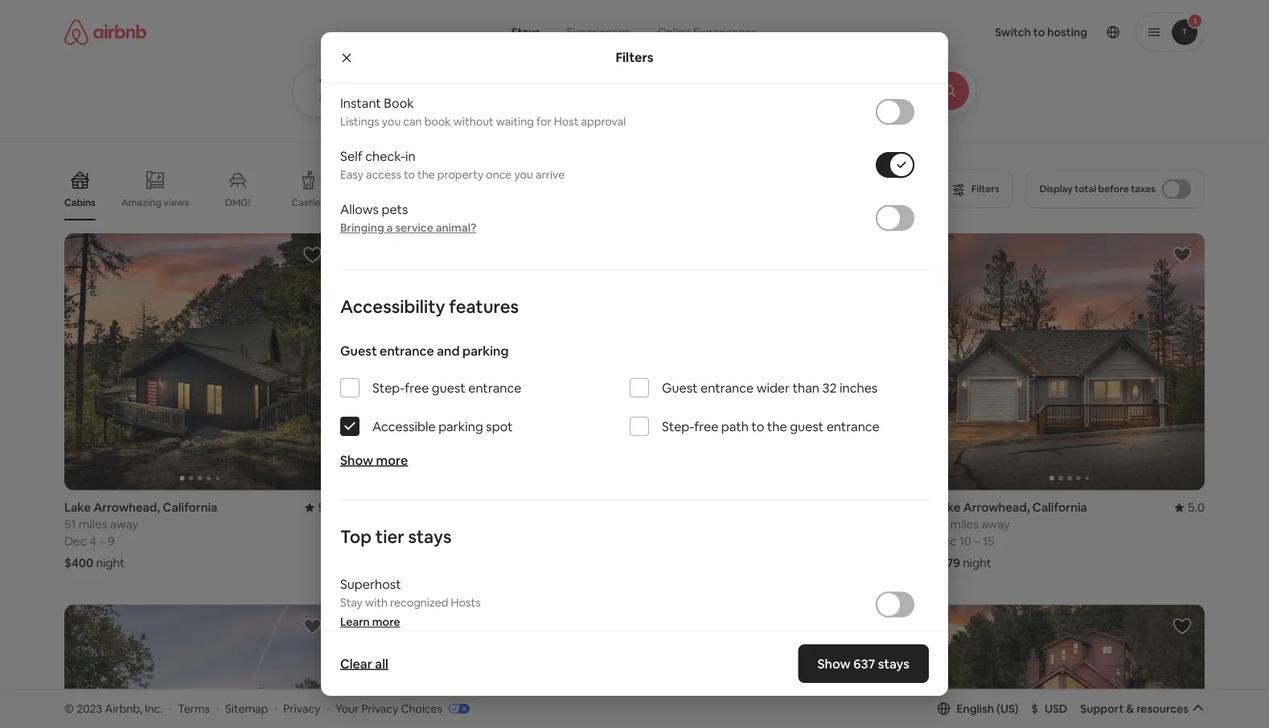Task type: vqa. For each thing, say whether or not it's contained in the screenshot.
without
yes



Task type: describe. For each thing, give the bounding box(es) containing it.
superhost stay with recognized hosts learn more
[[340, 576, 481, 629]]

accessibility
[[340, 295, 445, 318]]

entrance left and
[[380, 342, 434, 359]]

california for lake arrowhead, california 52 miles away dec 10 – 15 $179 night
[[1033, 500, 1088, 515]]

clear all
[[340, 655, 388, 672]]

1 add to wishlist: lake arrowhead, california image from the top
[[303, 245, 322, 265]]

display
[[1040, 183, 1073, 195]]

entrance down inches
[[827, 418, 880, 434]]

instant
[[340, 95, 381, 111]]

lake arrowhead, california 53 miles away nov 26 – dec 1
[[354, 500, 508, 549]]

bringing
[[340, 220, 384, 235]]

your
[[336, 701, 359, 716]]

before
[[1099, 183, 1129, 195]]

– for dec
[[395, 534, 401, 549]]

5.0 for lake arrowhead, california 51 miles away dec 4 – 9 $400 night
[[318, 500, 335, 515]]

superhost
[[340, 576, 401, 592]]

1 privacy from the left
[[283, 701, 320, 716]]

in
[[406, 148, 416, 164]]

host
[[554, 114, 579, 129]]

show more
[[340, 452, 408, 468]]

approval
[[581, 114, 626, 129]]

away for 9
[[110, 517, 138, 532]]

where
[[319, 76, 350, 89]]

nov
[[354, 534, 376, 549]]

2023
[[77, 701, 102, 716]]

self
[[340, 148, 363, 164]]

support & resources button
[[1081, 701, 1205, 716]]

check-
[[365, 148, 406, 164]]

book
[[425, 114, 451, 129]]

the inside self check-in easy access to the property once you arrive
[[418, 167, 435, 182]]

you inside instant book listings you can book without waiting for host approval
[[382, 114, 401, 129]]

accessibility features
[[340, 295, 519, 318]]

for
[[537, 114, 552, 129]]

dec for 51
[[64, 534, 87, 549]]

experiences button
[[553, 16, 644, 48]]

$179
[[934, 555, 961, 571]]

1
[[429, 534, 434, 549]]

taxes
[[1131, 183, 1156, 195]]

profile element
[[796, 0, 1205, 64]]

support
[[1081, 701, 1124, 716]]

you inside self check-in easy access to the property once you arrive
[[514, 167, 533, 182]]

map
[[629, 630, 653, 645]]

2 experiences from the left
[[694, 25, 757, 39]]

filters dialog
[[321, 19, 949, 722]]

© 2023 airbnb, inc. ·
[[64, 701, 172, 716]]

guest for guest entrance wider than 32 inches
[[662, 379, 698, 396]]

0 vertical spatial add to wishlist: lake arrowhead, california image
[[1173, 245, 1192, 265]]

1 vertical spatial to
[[752, 418, 765, 434]]

clear all button
[[332, 648, 397, 680]]

lake for lake arrowhead, california 53 miles away nov 26 – dec 1
[[354, 500, 381, 515]]

arrowhead, for lake arrowhead, california 53 miles away nov 26 – dec 1
[[384, 500, 450, 515]]

path
[[722, 418, 749, 434]]

&
[[1127, 701, 1135, 716]]

miles for 26
[[370, 517, 399, 532]]

show 637 stays link
[[799, 644, 929, 683]]

amazing views
[[121, 196, 189, 209]]

step- for step-free guest entrance
[[372, 379, 405, 396]]

the-
[[375, 196, 394, 209]]

online experiences
[[658, 25, 757, 39]]

sitemap
[[225, 701, 268, 716]]

5.0 for lake arrowhead, california 52 miles away dec 10 – 15 $179 night
[[1188, 500, 1205, 515]]

waiting
[[496, 114, 534, 129]]

and
[[437, 342, 460, 359]]

add to wishlist: crestline, california image
[[1173, 617, 1192, 636]]

listings
[[340, 114, 380, 129]]

arrowhead, for lake arrowhead, california 52 miles away dec 10 – 15 $179 night
[[964, 500, 1030, 515]]

$ usd
[[1032, 701, 1068, 716]]

lake arrowhead, california 52 miles away dec 10 – 15 $179 night
[[934, 500, 1088, 571]]

top tier stays
[[340, 525, 452, 548]]

$400
[[64, 555, 93, 571]]

learn more link
[[340, 615, 400, 629]]

privacy inside "link"
[[362, 701, 399, 716]]

with
[[365, 595, 388, 610]]

choices
[[401, 701, 443, 716]]

features
[[449, 295, 519, 318]]

terms link
[[178, 701, 210, 716]]

service
[[395, 220, 433, 235]]

omg!
[[225, 196, 251, 209]]

away for dec
[[402, 517, 430, 532]]

guest for guest entrance and parking
[[340, 342, 377, 359]]

5.0 out of 5 average rating image for lake arrowhead, california 51 miles away dec 4 – 9 $400 night
[[305, 500, 335, 515]]

2 · from the left
[[216, 701, 219, 716]]

castles
[[292, 196, 325, 209]]

show more button
[[340, 452, 408, 468]]

inches
[[840, 379, 878, 396]]

without
[[454, 114, 494, 129]]

your privacy choices link
[[336, 701, 470, 717]]

a
[[387, 220, 393, 235]]

stays for top tier stays
[[408, 525, 452, 548]]

entrance up the path
[[701, 379, 754, 396]]

show map button
[[581, 618, 688, 657]]

4.98
[[601, 500, 625, 515]]

1 vertical spatial the
[[767, 418, 787, 434]]

3 · from the left
[[275, 701, 277, 716]]

california for lake arrowhead, california 51 miles away dec 4 – 9 $400 night
[[163, 500, 218, 515]]

miles for 4
[[79, 517, 107, 532]]

book
[[384, 95, 414, 111]]

51
[[64, 517, 76, 532]]

what can we help you find? tab list
[[499, 16, 644, 48]]

clear
[[340, 655, 372, 672]]

terms · sitemap · privacy
[[178, 701, 320, 716]]

total
[[1075, 183, 1097, 195]]



Task type: locate. For each thing, give the bounding box(es) containing it.
away inside lake arrowhead, california 53 miles away nov 26 – dec 1
[[402, 517, 430, 532]]

online experiences link
[[644, 16, 771, 48]]

· left privacy link
[[275, 701, 277, 716]]

– right 26
[[395, 534, 401, 549]]

1 horizontal spatial miles
[[370, 517, 399, 532]]

15
[[983, 534, 995, 549]]

airbnb,
[[105, 701, 142, 716]]

more down with
[[372, 615, 400, 629]]

3 dec from the left
[[934, 534, 957, 549]]

dec
[[64, 534, 87, 549], [404, 534, 427, 549], [934, 534, 957, 549]]

1 california from the left
[[163, 500, 218, 515]]

– inside lake arrowhead, california 52 miles away dec 10 – 15 $179 night
[[975, 534, 981, 549]]

0 horizontal spatial away
[[110, 517, 138, 532]]

night inside lake arrowhead, california 51 miles away dec 4 – 9 $400 night
[[96, 555, 125, 571]]

None search field
[[293, 0, 1021, 117]]

group
[[64, 158, 942, 220], [64, 233, 335, 491], [354, 233, 625, 491], [644, 233, 915, 491], [934, 233, 1205, 491], [64, 605, 335, 728], [354, 605, 625, 728], [644, 605, 915, 728], [934, 605, 1205, 728]]

than
[[793, 379, 820, 396]]

tier
[[376, 525, 404, 548]]

1 horizontal spatial experiences
[[694, 25, 757, 39]]

recognized
[[390, 595, 449, 610]]

3 miles from the left
[[951, 517, 979, 532]]

4 arrowhead, from the left
[[964, 500, 1030, 515]]

display total before taxes
[[1040, 183, 1156, 195]]

self check-in easy access to the property once you arrive
[[340, 148, 565, 182]]

group containing amazing views
[[64, 158, 942, 220]]

night for 9
[[96, 555, 125, 571]]

miles for 10
[[951, 517, 979, 532]]

stays tab panel
[[293, 64, 1021, 117]]

experiences right online
[[694, 25, 757, 39]]

show inside button
[[598, 630, 627, 645]]

views
[[164, 196, 189, 209]]

2 horizontal spatial away
[[982, 517, 1010, 532]]

lake for lake arrowhead, california
[[644, 500, 671, 515]]

1 horizontal spatial 5.0 out of 5 average rating image
[[1175, 500, 1205, 515]]

0 vertical spatial free
[[405, 379, 429, 396]]

4.98 out of 5 average rating image
[[588, 500, 625, 515]]

1 horizontal spatial you
[[514, 167, 533, 182]]

1 5.0 out of 5 average rating image from the left
[[305, 500, 335, 515]]

support & resources
[[1081, 701, 1189, 716]]

0 vertical spatial more
[[376, 452, 408, 468]]

add to wishlist: lake arrowhead, california image down castles
[[303, 245, 322, 265]]

52
[[934, 517, 948, 532]]

access
[[366, 167, 401, 182]]

1 horizontal spatial away
[[402, 517, 430, 532]]

experiences
[[567, 25, 630, 39], [694, 25, 757, 39]]

free
[[405, 379, 429, 396], [694, 418, 719, 434]]

none search field containing stays
[[293, 0, 1021, 117]]

to right the path
[[752, 418, 765, 434]]

2 5.0 out of 5 average rating image from the left
[[1175, 500, 1205, 515]]

0 horizontal spatial night
[[96, 555, 125, 571]]

experiences up filters
[[567, 25, 630, 39]]

away up 15
[[982, 517, 1010, 532]]

0 horizontal spatial guest
[[340, 342, 377, 359]]

– inside lake arrowhead, california 51 miles away dec 4 – 9 $400 night
[[99, 534, 105, 549]]

1 away from the left
[[110, 517, 138, 532]]

5.0 out of 5 average rating image
[[305, 500, 335, 515], [1175, 500, 1205, 515]]

show 637 stays
[[818, 655, 910, 672]]

1 vertical spatial step-
[[662, 418, 694, 434]]

0 horizontal spatial step-
[[372, 379, 405, 396]]

terms
[[178, 701, 210, 716]]

instant book listings you can book without waiting for host approval
[[340, 95, 626, 129]]

2 horizontal spatial dec
[[934, 534, 957, 549]]

stays right tier
[[408, 525, 452, 548]]

california inside lake arrowhead, california 53 miles away nov 26 – dec 1
[[453, 500, 508, 515]]

lake inside lake arrowhead, california 52 miles away dec 10 – 15 $179 night
[[934, 500, 961, 515]]

california inside lake arrowhead, california 52 miles away dec 10 – 15 $179 night
[[1033, 500, 1088, 515]]

learn
[[340, 615, 370, 629]]

inc.
[[145, 701, 163, 716]]

property
[[437, 167, 484, 182]]

step- left the path
[[662, 418, 694, 434]]

arrowhead, inside lake arrowhead, california 53 miles away nov 26 – dec 1
[[384, 500, 450, 515]]

more down accessible
[[376, 452, 408, 468]]

lake up 51
[[64, 500, 91, 515]]

0 horizontal spatial privacy
[[283, 701, 320, 716]]

more
[[376, 452, 408, 468], [372, 615, 400, 629]]

the
[[418, 167, 435, 182], [767, 418, 787, 434]]

arrowhead, inside lake arrowhead, california 51 miles away dec 4 – 9 $400 night
[[94, 500, 160, 515]]

4 california from the left
[[1033, 500, 1088, 515]]

4.94
[[891, 500, 915, 515]]

1 horizontal spatial free
[[694, 418, 719, 434]]

away up 9
[[110, 517, 138, 532]]

guest entrance wider than 32 inches
[[662, 379, 878, 396]]

– left 9
[[99, 534, 105, 549]]

1 horizontal spatial 5.0
[[1188, 500, 1205, 515]]

experiences inside button
[[567, 25, 630, 39]]

· left your
[[327, 701, 329, 716]]

· right terms
[[216, 701, 219, 716]]

1 vertical spatial parking
[[439, 418, 483, 434]]

night
[[96, 555, 125, 571], [963, 555, 992, 571]]

1 horizontal spatial dec
[[404, 534, 427, 549]]

stays for show 637 stays
[[878, 655, 910, 672]]

3 arrowhead, from the left
[[674, 500, 740, 515]]

arrive
[[536, 167, 565, 182]]

guest down and
[[432, 379, 466, 396]]

1 horizontal spatial –
[[395, 534, 401, 549]]

dec down "52"
[[934, 534, 957, 549]]

add to wishlist: los angeles, california image
[[593, 617, 612, 636]]

arrowhead, inside lake arrowhead, california 52 miles away dec 10 – 15 $179 night
[[964, 500, 1030, 515]]

1 miles from the left
[[79, 517, 107, 532]]

lake for lake arrowhead, california 51 miles away dec 4 – 9 $400 night
[[64, 500, 91, 515]]

you right 'once'
[[514, 167, 533, 182]]

guest
[[432, 379, 466, 396], [790, 418, 824, 434]]

0 vertical spatial add to wishlist: lake arrowhead, california image
[[303, 245, 322, 265]]

2 night from the left
[[963, 555, 992, 571]]

free for guest
[[405, 379, 429, 396]]

privacy right your
[[362, 701, 399, 716]]

parking right and
[[463, 342, 509, 359]]

stays right 637
[[878, 655, 910, 672]]

4.94 out of 5 average rating image
[[878, 500, 915, 515]]

arrowhead, for lake arrowhead, california
[[674, 500, 740, 515]]

5.0
[[318, 500, 335, 515], [1188, 500, 1205, 515]]

$
[[1032, 701, 1039, 716]]

add to wishlist: lake arrowhead, california image left learn
[[303, 617, 322, 636]]

1 horizontal spatial guest
[[790, 418, 824, 434]]

dec left 4 at the left bottom of the page
[[64, 534, 87, 549]]

dec for 52
[[934, 534, 957, 549]]

california for lake arrowhead, california 53 miles away nov 26 – dec 1
[[453, 500, 508, 515]]

away inside lake arrowhead, california 52 miles away dec 10 – 15 $179 night
[[982, 517, 1010, 532]]

lake
[[64, 500, 91, 515], [354, 500, 381, 515], [644, 500, 671, 515], [934, 500, 961, 515]]

2 arrowhead, from the left
[[384, 500, 450, 515]]

allows pets bringing a service animal?
[[340, 201, 477, 235]]

lake arrowhead, california 51 miles away dec 4 – 9 $400 night
[[64, 500, 218, 571]]

can
[[403, 114, 422, 129]]

top
[[340, 525, 372, 548]]

2 privacy from the left
[[362, 701, 399, 716]]

4
[[89, 534, 97, 549]]

away up 1
[[402, 517, 430, 532]]

entrance
[[380, 342, 434, 359], [468, 379, 522, 396], [701, 379, 754, 396], [827, 418, 880, 434]]

1 horizontal spatial night
[[963, 555, 992, 571]]

1 vertical spatial add to wishlist: lake arrowhead, california image
[[883, 617, 902, 636]]

off-
[[357, 196, 375, 209]]

0 horizontal spatial miles
[[79, 517, 107, 532]]

5.0 out of 5 average rating image for lake arrowhead, california 52 miles away dec 10 – 15 $179 night
[[1175, 500, 1205, 515]]

once
[[486, 167, 512, 182]]

2 away from the left
[[402, 517, 430, 532]]

0 horizontal spatial –
[[99, 534, 105, 549]]

free down guest entrance and parking
[[405, 379, 429, 396]]

pets
[[382, 201, 408, 217]]

the down wider
[[767, 418, 787, 434]]

0 horizontal spatial you
[[382, 114, 401, 129]]

0 vertical spatial you
[[382, 114, 401, 129]]

0 horizontal spatial free
[[405, 379, 429, 396]]

4 lake from the left
[[934, 500, 961, 515]]

32
[[823, 379, 837, 396]]

english
[[957, 701, 995, 716]]

1 vertical spatial show
[[598, 630, 627, 645]]

2 add to wishlist: lake arrowhead, california image from the top
[[303, 617, 322, 636]]

©
[[64, 701, 74, 716]]

miles
[[79, 517, 107, 532], [370, 517, 399, 532], [951, 517, 979, 532]]

stays button
[[499, 16, 553, 48]]

1 horizontal spatial show
[[598, 630, 627, 645]]

2 dec from the left
[[404, 534, 427, 549]]

step- up accessible
[[372, 379, 405, 396]]

privacy left your
[[283, 701, 320, 716]]

you down book
[[382, 114, 401, 129]]

show for show map
[[598, 630, 627, 645]]

dec inside lake arrowhead, california 51 miles away dec 4 – 9 $400 night
[[64, 534, 87, 549]]

show down accessible
[[340, 452, 373, 468]]

0 horizontal spatial 5.0 out of 5 average rating image
[[305, 500, 335, 515]]

you
[[382, 114, 401, 129], [514, 167, 533, 182]]

–
[[99, 534, 105, 549], [395, 534, 401, 549], [975, 534, 981, 549]]

to inside self check-in easy access to the property once you arrive
[[404, 167, 415, 182]]

animal?
[[436, 220, 477, 235]]

Where field
[[319, 91, 530, 105]]

0 horizontal spatial dec
[[64, 534, 87, 549]]

3 away from the left
[[982, 517, 1010, 532]]

2 california from the left
[[453, 500, 508, 515]]

0 vertical spatial to
[[404, 167, 415, 182]]

dec inside lake arrowhead, california 53 miles away nov 26 – dec 1
[[404, 534, 427, 549]]

1 horizontal spatial the
[[767, 418, 787, 434]]

0 vertical spatial parking
[[463, 342, 509, 359]]

arrowhead, for lake arrowhead, california 51 miles away dec 4 – 9 $400 night
[[94, 500, 160, 515]]

guest down than
[[790, 418, 824, 434]]

free for path
[[694, 418, 719, 434]]

resources
[[1137, 701, 1189, 716]]

night inside lake arrowhead, california 52 miles away dec 10 – 15 $179 night
[[963, 555, 992, 571]]

stay
[[340, 595, 363, 610]]

2 horizontal spatial miles
[[951, 517, 979, 532]]

2 vertical spatial show
[[818, 655, 851, 672]]

1 · from the left
[[169, 701, 172, 716]]

show map
[[598, 630, 653, 645]]

1 experiences from the left
[[567, 25, 630, 39]]

miles inside lake arrowhead, california 53 miles away nov 26 – dec 1
[[370, 517, 399, 532]]

– for 9
[[99, 534, 105, 549]]

english (us) button
[[938, 701, 1019, 716]]

– left 15
[[975, 534, 981, 549]]

1 vertical spatial add to wishlist: lake arrowhead, california image
[[303, 617, 322, 636]]

3 – from the left
[[975, 534, 981, 549]]

10
[[960, 534, 972, 549]]

cabins
[[64, 196, 96, 209]]

lake up 53
[[354, 500, 381, 515]]

1 – from the left
[[99, 534, 105, 549]]

0 horizontal spatial stays
[[408, 525, 452, 548]]

step-free guest entrance
[[372, 379, 522, 396]]

4 · from the left
[[327, 701, 329, 716]]

0 horizontal spatial add to wishlist: lake arrowhead, california image
[[883, 617, 902, 636]]

2 lake from the left
[[354, 500, 381, 515]]

show for show more
[[340, 452, 373, 468]]

1 horizontal spatial stays
[[878, 655, 910, 672]]

· right inc.
[[169, 701, 172, 716]]

guest entrance and parking
[[340, 342, 509, 359]]

1 dec from the left
[[64, 534, 87, 549]]

0 vertical spatial guest
[[340, 342, 377, 359]]

1 horizontal spatial guest
[[662, 379, 698, 396]]

1 vertical spatial stays
[[878, 655, 910, 672]]

to down in at the left
[[404, 167, 415, 182]]

miles inside lake arrowhead, california 51 miles away dec 4 – 9 $400 night
[[79, 517, 107, 532]]

0 horizontal spatial 5.0
[[318, 500, 335, 515]]

9
[[108, 534, 115, 549]]

0 horizontal spatial the
[[418, 167, 435, 182]]

step- for step-free path to the guest entrance
[[662, 418, 694, 434]]

0 horizontal spatial guest
[[432, 379, 466, 396]]

bringing a service animal? button
[[340, 220, 477, 235]]

lake for lake arrowhead, california 52 miles away dec 10 – 15 $179 night
[[934, 500, 961, 515]]

parking left spot
[[439, 418, 483, 434]]

2 horizontal spatial show
[[818, 655, 851, 672]]

dec left 1
[[404, 534, 427, 549]]

– for 15
[[975, 534, 981, 549]]

miles inside lake arrowhead, california 52 miles away dec 10 – 15 $179 night
[[951, 517, 979, 532]]

1 horizontal spatial to
[[752, 418, 765, 434]]

amazing
[[121, 196, 162, 209]]

miles up 26
[[370, 517, 399, 532]]

lake arrowhead, california
[[644, 500, 798, 515]]

0 vertical spatial guest
[[432, 379, 466, 396]]

add to wishlist: lake arrowhead, california image
[[1173, 245, 1192, 265], [883, 617, 902, 636]]

accessible
[[372, 418, 436, 434]]

0 horizontal spatial experiences
[[567, 25, 630, 39]]

lake inside lake arrowhead, california 53 miles away nov 26 – dec 1
[[354, 500, 381, 515]]

0 vertical spatial show
[[340, 452, 373, 468]]

display total before taxes button
[[1026, 170, 1205, 208]]

2 5.0 from the left
[[1188, 500, 1205, 515]]

privacy link
[[283, 701, 320, 716]]

3 california from the left
[[743, 500, 798, 515]]

california inside lake arrowhead, california 51 miles away dec 4 – 9 $400 night
[[163, 500, 218, 515]]

1 horizontal spatial add to wishlist: lake arrowhead, california image
[[1173, 245, 1192, 265]]

lake up "52"
[[934, 500, 961, 515]]

step-free path to the guest entrance
[[662, 418, 880, 434]]

all
[[375, 655, 388, 672]]

show left map
[[598, 630, 627, 645]]

0 horizontal spatial show
[[340, 452, 373, 468]]

3 lake from the left
[[644, 500, 671, 515]]

1 vertical spatial more
[[372, 615, 400, 629]]

53
[[354, 517, 368, 532]]

free left the path
[[694, 418, 719, 434]]

miles up 10
[[951, 517, 979, 532]]

0 vertical spatial stays
[[408, 525, 452, 548]]

0 vertical spatial step-
[[372, 379, 405, 396]]

add to wishlist: lake arrowhead, california image
[[303, 245, 322, 265], [303, 617, 322, 636]]

night down 9
[[96, 555, 125, 571]]

spot
[[486, 418, 513, 434]]

guest
[[340, 342, 377, 359], [662, 379, 698, 396]]

1 vertical spatial guest
[[790, 418, 824, 434]]

night for 15
[[963, 555, 992, 571]]

1 lake from the left
[[64, 500, 91, 515]]

0 vertical spatial the
[[418, 167, 435, 182]]

stays inside show 637 stays link
[[878, 655, 910, 672]]

– inside lake arrowhead, california 53 miles away nov 26 – dec 1
[[395, 534, 401, 549]]

miles up 4 at the left bottom of the page
[[79, 517, 107, 532]]

the left property on the left top of the page
[[418, 167, 435, 182]]

1 vertical spatial free
[[694, 418, 719, 434]]

2 – from the left
[[395, 534, 401, 549]]

1 5.0 from the left
[[318, 500, 335, 515]]

accessible parking spot
[[372, 418, 513, 434]]

night down 15
[[963, 555, 992, 571]]

dec inside lake arrowhead, california 52 miles away dec 10 – 15 $179 night
[[934, 534, 957, 549]]

show left 637
[[818, 655, 851, 672]]

away for 15
[[982, 517, 1010, 532]]

allows
[[340, 201, 379, 217]]

show for show 637 stays
[[818, 655, 851, 672]]

1 night from the left
[[96, 555, 125, 571]]

1 horizontal spatial step-
[[662, 418, 694, 434]]

entrance up spot
[[468, 379, 522, 396]]

lake inside lake arrowhead, california 51 miles away dec 4 – 9 $400 night
[[64, 500, 91, 515]]

0 horizontal spatial to
[[404, 167, 415, 182]]

california for lake arrowhead, california
[[743, 500, 798, 515]]

637
[[854, 655, 876, 672]]

lake right the 4.98
[[644, 500, 671, 515]]

more inside superhost stay with recognized hosts learn more
[[372, 615, 400, 629]]

1 vertical spatial you
[[514, 167, 533, 182]]

away inside lake arrowhead, california 51 miles away dec 4 – 9 $400 night
[[110, 517, 138, 532]]

2 miles from the left
[[370, 517, 399, 532]]

1 vertical spatial guest
[[662, 379, 698, 396]]

1 arrowhead, from the left
[[94, 500, 160, 515]]

1 horizontal spatial privacy
[[362, 701, 399, 716]]

2 horizontal spatial –
[[975, 534, 981, 549]]

show
[[340, 452, 373, 468], [598, 630, 627, 645], [818, 655, 851, 672]]



